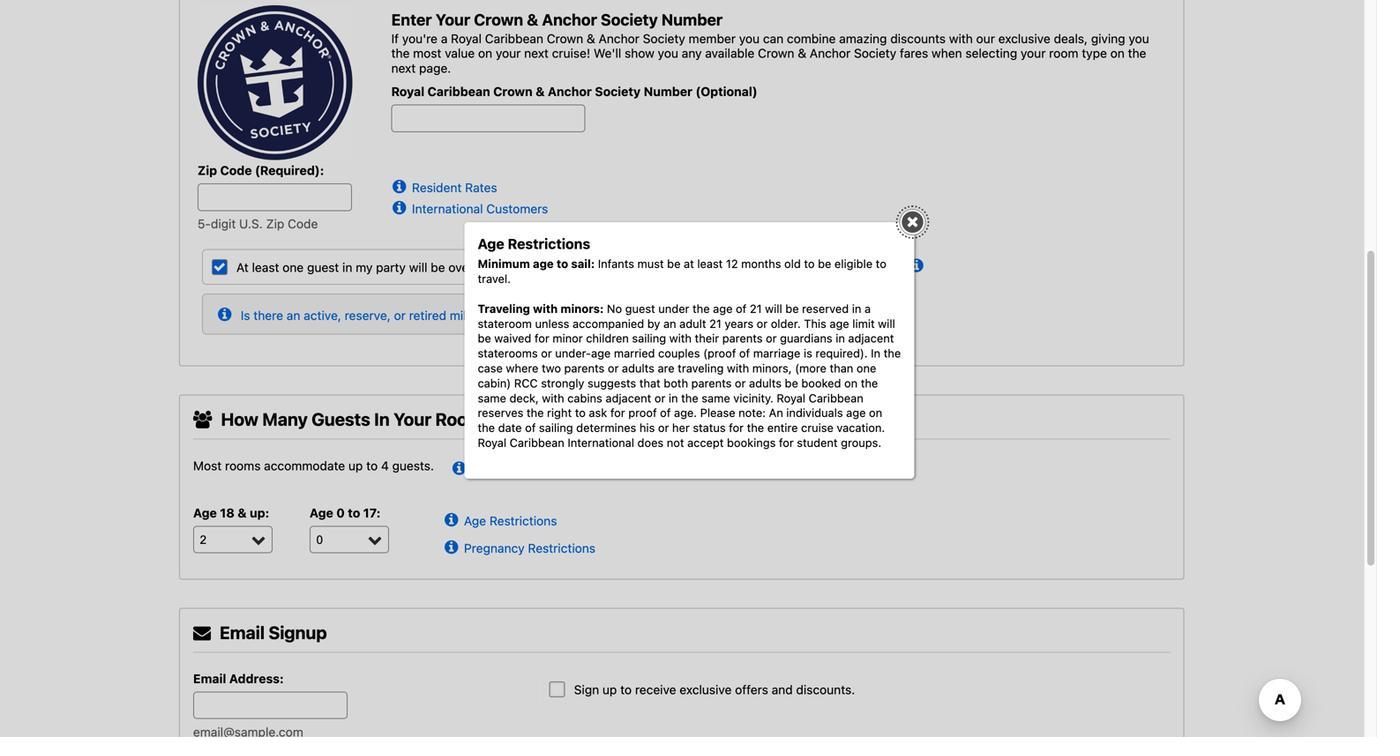 Task type: describe. For each thing, give the bounding box(es) containing it.
reserve,
[[345, 309, 391, 323]]

0 horizontal spatial you
[[658, 46, 679, 61]]

1 horizontal spatial your
[[559, 309, 584, 323]]

for up determines
[[611, 407, 626, 420]]

age inside dialog
[[478, 236, 505, 252]]

room?
[[436, 409, 493, 430]]

at
[[237, 260, 249, 275]]

retired
[[409, 309, 447, 323]]

in up limit on the right top of the page
[[853, 302, 862, 315]]

anchor down 'cruise!'
[[548, 84, 592, 99]]

cruise!
[[552, 46, 591, 61]]

many
[[263, 409, 308, 430]]

most rooms accommodate up to 4 guests.
[[193, 459, 434, 473]]

under-
[[556, 347, 591, 360]]

of right date
[[525, 422, 536, 435]]

staterooms
[[478, 347, 538, 360]]

case
[[478, 362, 503, 375]]

the inside the member you can combine amazing discounts with our exclusive deals, giving you the most value on your next cruise! we'll show you any available
[[392, 46, 410, 61]]

international customers link
[[393, 197, 549, 217]]

signup
[[269, 623, 327, 643]]

crown up 'cruise!'
[[547, 31, 584, 46]]

room
[[1050, 46, 1079, 61]]

marriage
[[754, 347, 801, 360]]

can
[[763, 31, 784, 46]]

or left the "older."
[[757, 317, 768, 330]]

& down combine
[[798, 46, 807, 61]]

(required):
[[255, 163, 324, 178]]

member you can combine amazing discounts with our exclusive deals, giving you the most value on your next cruise! we'll show you any available
[[392, 31, 1150, 61]]

(optional)
[[696, 84, 758, 99]]

info circle image for age restrictions
[[445, 509, 464, 527]]

age left sail:
[[544, 260, 565, 275]]

than
[[830, 362, 854, 375]]

most
[[413, 46, 442, 61]]

or up marriage
[[766, 332, 777, 345]]

with up right
[[542, 392, 565, 405]]

for down unless
[[535, 332, 550, 345]]

of up traveling with minors:
[[529, 260, 541, 275]]

combine
[[787, 31, 836, 46]]

royal up value
[[451, 31, 482, 46]]

email for email signup
[[220, 623, 265, 643]]

anchor down combine
[[810, 46, 851, 61]]

address:
[[229, 672, 284, 687]]

the up age.
[[682, 392, 699, 405]]

must
[[638, 257, 664, 271]]

groups.
[[841, 436, 882, 450]]

0 vertical spatial your
[[436, 10, 471, 29]]

right
[[547, 407, 572, 420]]

receive
[[635, 683, 677, 698]]

our
[[977, 31, 996, 46]]

age right minimum
[[533, 257, 554, 271]]

or up the vicinity.
[[735, 377, 746, 390]]

royal down page.
[[392, 84, 425, 99]]

5-digit u.s. zip code
[[198, 217, 318, 231]]

where
[[506, 362, 539, 375]]

be left over
[[431, 260, 445, 275]]

type
[[1083, 46, 1108, 61]]

restrictions for age restrictions link at the left of page
[[490, 514, 557, 529]]

2024.
[[660, 260, 693, 275]]

4
[[381, 459, 389, 473]]

royal caribbean crown & anchor society number (optional)
[[392, 84, 758, 99]]

party
[[376, 260, 406, 275]]

by inside no guest under the age of 21 will be reserved in a stateroom unless accompanied by an adult 21 years or older. this age limit will be waived for minor children sailing with their parents or guardians in adjacent staterooms or under-age married couples (proof of marriage is required). in the case where two parents or adults are traveling with minors, (more than one cabin) rcc strongly suggests that both parents or adults be booked on the same deck, with cabins adjacent or in the same vicinity. royal caribbean reserves the right to ask for proof of age. please note: an individuals age on the date of sailing determines his or her status for the entire cruise vacation. royal caribbean international does not accept bookings for student groups.
[[648, 317, 661, 330]]

pregnancy restrictions link
[[445, 537, 596, 556]]

with down (proof
[[727, 362, 750, 375]]

guests
[[312, 409, 371, 430]]

guest inside no guest under the age of 21 will be reserved in a stateroom unless accompanied by an adult 21 years or older. this age limit will be waived for minor children sailing with their parents or guardians in adjacent staterooms or under-age married couples (proof of marriage is required). in the case where two parents or adults are traveling with minors, (more than one cabin) rcc strongly suggests that both parents or adults be booked on the same deck, with cabins adjacent or in the same vicinity. royal caribbean reserves the right to ask for proof of age. please note: an individuals age on the date of sailing determines his or her status for the entire cruise vacation. royal caribbean international does not accept bookings for student groups.
[[626, 302, 656, 315]]

travel.
[[478, 272, 511, 286]]

2 vertical spatial parents
[[692, 377, 732, 390]]

in down both
[[669, 392, 678, 405]]

minor
[[553, 332, 583, 345]]

zip code (required):
[[198, 163, 324, 178]]

a inside no guest under the age of 21 will be reserved in a stateroom unless accompanied by an adult 21 years or older. this age limit will be waived for minor children sailing with their parents or guardians in adjacent staterooms or under-age married couples (proof of marriage is required). in the case where two parents or adults are traveling with minors, (more than one cabin) rcc strongly suggests that both parents or adults be booked on the same deck, with cabins adjacent or in the same vicinity. royal caribbean reserves the right to ask for proof of age. please note: an individuals age on the date of sailing determines his or her status for the entire cruise vacation. royal caribbean international does not accept bookings for student groups.
[[865, 302, 871, 315]]

active,
[[304, 309, 342, 323]]

18
[[220, 506, 235, 521]]

reserved
[[803, 302, 849, 315]]

with up unless
[[533, 302, 558, 315]]

to left receive
[[621, 683, 632, 698]]

& up we'll
[[587, 31, 596, 46]]

0 vertical spatial zip
[[198, 163, 217, 178]]

to left sail:
[[557, 257, 569, 271]]

eligible
[[835, 257, 873, 271]]

in left my
[[343, 260, 353, 275]]

guests.
[[392, 459, 434, 473]]

minors:
[[561, 302, 604, 315]]

0 vertical spatial a
[[441, 31, 448, 46]]

their
[[695, 332, 720, 345]]

0 horizontal spatial adults
[[622, 362, 655, 375]]

rcc
[[514, 377, 538, 390]]

email for email address:
[[193, 672, 226, 687]]

crown down if you're a royal caribbean crown & anchor society
[[494, 84, 533, 99]]

rates
[[465, 181, 498, 195]]

age up their
[[713, 302, 733, 315]]

2 horizontal spatial you
[[1129, 31, 1150, 46]]

email address:
[[193, 672, 284, 687]]

is there an active, reserve, or retired military member in your party?
[[241, 309, 623, 323]]

infants must be at least 12 months old to be eligible to travel.
[[478, 257, 887, 286]]

0 vertical spatial years
[[495, 260, 526, 275]]

guardians
[[780, 332, 833, 345]]

member inside the member you can combine amazing discounts with our exclusive deals, giving you the most value on your next cruise! we'll show you any available
[[689, 31, 736, 46]]

traveling
[[678, 362, 724, 375]]

sign up to receive exclusive offers and discounts.
[[574, 683, 856, 698]]

how many guests in your room? group
[[193, 506, 426, 566]]

anchor up 'cruise!'
[[542, 10, 598, 29]]

this
[[804, 317, 827, 330]]

0 horizontal spatial least
[[252, 260, 279, 275]]

traveling with minors:
[[478, 302, 604, 315]]

0 horizontal spatial sailing
[[539, 422, 573, 435]]

0 vertical spatial code
[[220, 163, 252, 178]]

to inside no guest under the age of 21 will be reserved in a stateroom unless accompanied by an adult 21 years or older. this age limit will be waived for minor children sailing with their parents or guardians in adjacent staterooms or under-age married couples (proof of marriage is required). in the case where two parents or adults are traveling with minors, (more than one cabin) rcc strongly suggests that both parents or adults be booked on the same deck, with cabins adjacent or in the same vicinity. royal caribbean reserves the right to ask for proof of age. please note: an individuals age on the date of sailing determines his or her status for the entire cruise vacation. royal caribbean international does not accept bookings for student groups.
[[575, 407, 586, 420]]

no guest under the age of 21 will be reserved in a stateroom unless accompanied by an adult 21 years or older. this age limit will be waived for minor children sailing with their parents or guardians in adjacent staterooms or under-age married couples (proof of marriage is required). in the case where two parents or adults are traveling with minors, (more than one cabin) rcc strongly suggests that both parents or adults be booked on the same deck, with cabins adjacent or in the same vicinity. royal caribbean reserves the right to ask for proof of age. please note: an individuals age on the date of sailing determines his or her status for the entire cruise vacation. royal caribbean international does not accept bookings for student groups.
[[478, 302, 901, 450]]

1 horizontal spatial you
[[740, 31, 760, 46]]

restrictions for pregnancy restrictions link
[[528, 541, 596, 556]]

age 18 & up:
[[193, 506, 270, 521]]

under
[[659, 302, 690, 315]]

the down note:
[[747, 422, 765, 435]]

accept
[[688, 436, 724, 450]]

cabins
[[568, 392, 603, 405]]

age left 18
[[193, 506, 217, 521]]

info circle image for is there an active, reserve, or retired military member in your party? link
[[218, 304, 237, 322]]

couples
[[659, 347, 700, 360]]

& up if you're a royal caribbean crown & anchor society
[[527, 10, 539, 29]]

international customers
[[412, 202, 549, 216]]

with up couples
[[670, 332, 692, 345]]

date
[[498, 422, 522, 435]]

when
[[932, 46, 963, 61]]

party?
[[587, 309, 623, 323]]

age left 0
[[310, 506, 334, 521]]

sign
[[574, 683, 600, 698]]

info circle image for pregnancy restrictions
[[445, 537, 464, 554]]

in up required).
[[836, 332, 846, 345]]

info circle image for international customers link
[[393, 197, 412, 215]]

least inside infants must be at least 12 months old to be eligible to travel.
[[698, 257, 723, 271]]

stateroom
[[478, 317, 532, 330]]

married
[[614, 347, 655, 360]]

1 vertical spatial adjacent
[[606, 392, 652, 405]]

strongly
[[541, 377, 585, 390]]

an inside no guest under the age of 21 will be reserved in a stateroom unless accompanied by an adult 21 years or older. this age limit will be waived for minor children sailing with their parents or guardians in adjacent staterooms or under-age married couples (proof of marriage is required). in the case where two parents or adults are traveling with minors, (more than one cabin) rcc strongly suggests that both parents or adults be booked on the same deck, with cabins adjacent or in the same vicinity. royal caribbean reserves the right to ask for proof of age. please note: an individuals age on the date of sailing determines his or her status for the entire cruise vacation. royal caribbean international does not accept bookings for student groups.
[[664, 317, 677, 330]]

age down reserved
[[830, 317, 850, 330]]

on inside the member you can combine amazing discounts with our exclusive deals, giving you the most value on your next cruise! we'll show you any available
[[478, 46, 493, 61]]

u.s.
[[239, 217, 263, 231]]

cruise
[[802, 422, 834, 435]]

crown down can
[[758, 46, 795, 61]]

0 horizontal spatial an
[[287, 309, 301, 323]]

age down children
[[591, 347, 611, 360]]

to right the eligible
[[876, 257, 887, 271]]

minimum age to sail:
[[478, 257, 595, 271]]

age restrictions link
[[445, 509, 557, 529]]

caribbean down 'booked'
[[809, 392, 864, 405]]

& down if you're a royal caribbean crown & anchor society
[[536, 84, 545, 99]]

please
[[701, 407, 736, 420]]

ask
[[589, 407, 608, 420]]

the down required).
[[861, 377, 879, 390]]

booked
[[802, 377, 842, 390]]

users image
[[193, 411, 212, 429]]

you're
[[402, 31, 438, 46]]

an
[[769, 407, 784, 420]]

or up two
[[541, 347, 552, 360]]

1 vertical spatial parents
[[565, 362, 605, 375]]

minimum
[[478, 257, 530, 271]]

of right (proof
[[740, 347, 751, 360]]

years inside no guest under the age of 21 will be reserved in a stateroom unless accompanied by an adult 21 years or older. this age limit will be waived for minor children sailing with their parents or guardians in adjacent staterooms or under-age married couples (proof of marriage is required). in the case where two parents or adults are traveling with minors, (more than one cabin) rcc strongly suggests that both parents or adults be booked on the same deck, with cabins adjacent or in the same vicinity. royal caribbean reserves the right to ask for proof of age. please note: an individuals age on the date of sailing determines his or her status for the entire cruise vacation. royal caribbean international does not accept bookings for student groups.
[[725, 317, 754, 330]]

1 vertical spatial code
[[288, 217, 318, 231]]

caribbean down page.
[[428, 84, 491, 99]]

rooms
[[225, 459, 261, 473]]

be left the eligible
[[818, 257, 832, 271]]

on inside fares when selecting your room type on the next page.
[[1111, 46, 1125, 61]]

fares when selecting your room type on the next page.
[[392, 46, 1147, 75]]

Zip Code (Required): text field
[[198, 184, 352, 211]]

or right his
[[658, 422, 669, 435]]

over
[[449, 260, 473, 275]]

1 vertical spatial member
[[495, 309, 542, 323]]

0 vertical spatial sailing
[[632, 332, 667, 345]]

1 horizontal spatial adjacent
[[849, 332, 895, 345]]



Task type: vqa. For each thing, say whether or not it's contained in the screenshot.
3rd Person from the right
no



Task type: locate. For each thing, give the bounding box(es) containing it.
february
[[586, 260, 636, 275]]

the
[[392, 46, 410, 61], [1129, 46, 1147, 61], [693, 302, 710, 315], [884, 347, 901, 360], [861, 377, 879, 390], [682, 392, 699, 405], [527, 407, 544, 420], [478, 422, 495, 435], [747, 422, 765, 435]]

0 vertical spatial exclusive
[[999, 31, 1051, 46]]

member up waived on the top left
[[495, 309, 542, 323]]

0 vertical spatial will
[[409, 260, 428, 275]]

21 up their
[[710, 317, 722, 330]]

with inside the member you can combine amazing discounts with our exclusive deals, giving you the most value on your next cruise! we'll show you any available
[[950, 31, 974, 46]]

proof
[[629, 407, 657, 420]]

info circle image down resident
[[393, 197, 412, 215]]

reserves
[[478, 407, 524, 420]]

0 vertical spatial email
[[220, 623, 265, 643]]

by
[[568, 260, 582, 275], [648, 317, 661, 330]]

there
[[254, 309, 283, 323]]

0 horizontal spatial zip
[[198, 163, 217, 178]]

2 vertical spatial restrictions
[[528, 541, 596, 556]]

2 horizontal spatial your
[[1021, 46, 1046, 61]]

in
[[343, 260, 353, 275], [853, 302, 862, 315], [546, 309, 556, 323], [836, 332, 846, 345], [669, 392, 678, 405]]

will right limit on the right top of the page
[[879, 317, 896, 330]]

or left retired
[[394, 309, 406, 323]]

limit
[[853, 317, 875, 330]]

vacation.
[[837, 422, 886, 435]]

0 horizontal spatial code
[[220, 163, 252, 178]]

age restrictions dialog
[[465, 209, 926, 479]]

0 vertical spatial number
[[662, 10, 723, 29]]

adults
[[622, 362, 655, 375], [749, 377, 782, 390]]

months
[[742, 257, 782, 271]]

in
[[871, 347, 881, 360], [374, 409, 390, 430]]

0 horizontal spatial member
[[495, 309, 542, 323]]

1 vertical spatial guest
[[626, 302, 656, 315]]

0 horizontal spatial years
[[495, 260, 526, 275]]

on right value
[[478, 46, 493, 61]]

info circle image right the eligible
[[910, 255, 930, 272]]

code up zip code (required): text box
[[220, 163, 252, 178]]

royal
[[451, 31, 482, 46], [392, 84, 425, 99], [777, 392, 806, 405], [478, 436, 507, 450]]

group
[[198, 163, 1167, 172]]

you
[[740, 31, 760, 46], [1129, 31, 1150, 46], [658, 46, 679, 61]]

1 horizontal spatial zip
[[266, 217, 285, 231]]

1 horizontal spatial exclusive
[[999, 31, 1051, 46]]

up right sign
[[603, 683, 617, 698]]

0 horizontal spatial international
[[412, 202, 483, 216]]

0 vertical spatial parents
[[723, 332, 763, 345]]

0 horizontal spatial one
[[283, 260, 304, 275]]

0 horizontal spatial next
[[392, 61, 416, 75]]

1 vertical spatial your
[[394, 409, 432, 430]]

old
[[785, 257, 801, 271]]

years right 55
[[495, 260, 526, 275]]

up left 4
[[349, 459, 363, 473]]

you left any
[[658, 46, 679, 61]]

0 vertical spatial up
[[349, 459, 363, 473]]

caribbean down the enter your crown & anchor society number at the top of the page
[[485, 31, 544, 46]]

1 horizontal spatial up
[[603, 683, 617, 698]]

of left age.
[[660, 407, 671, 420]]

if you're a royal caribbean crown & anchor society
[[392, 31, 686, 46]]

accompanied
[[573, 317, 645, 330]]

1 vertical spatial by
[[648, 317, 661, 330]]

next inside the member you can combine amazing discounts with our exclusive deals, giving you the most value on your next cruise! we'll show you any available
[[525, 46, 549, 61]]

0 vertical spatial member
[[689, 31, 736, 46]]

0 vertical spatial restrictions
[[508, 236, 591, 252]]

1 vertical spatial international
[[568, 436, 635, 450]]

1 horizontal spatial one
[[857, 362, 877, 375]]

1 vertical spatial up
[[603, 683, 617, 698]]

1 horizontal spatial a
[[865, 302, 871, 315]]

is
[[241, 309, 250, 323]]

your down if you're a royal caribbean crown & anchor society
[[496, 46, 521, 61]]

1 horizontal spatial guest
[[626, 302, 656, 315]]

at least one guest in my party will be over 55 years of age by february 01, 2024.
[[237, 260, 693, 275]]

your
[[436, 10, 471, 29], [394, 409, 432, 430]]

for
[[535, 332, 550, 345], [611, 407, 626, 420], [729, 422, 744, 435], [779, 436, 794, 450]]

0 horizontal spatial a
[[441, 31, 448, 46]]

info circle image inside pregnancy restrictions link
[[445, 537, 464, 554]]

at
[[684, 257, 695, 271]]

one
[[283, 260, 304, 275], [857, 362, 877, 375]]

one right at
[[283, 260, 304, 275]]

number for number (optional)
[[644, 84, 693, 99]]

exclusive inside the member you can combine amazing discounts with our exclusive deals, giving you the most value on your next cruise! we'll show you any available
[[999, 31, 1051, 46]]

info circle image inside is there an active, reserve, or retired military member in your party? link
[[218, 304, 237, 322]]

caribbean down date
[[510, 436, 565, 450]]

anchor up we'll
[[599, 31, 640, 46]]

0 vertical spatial international
[[412, 202, 483, 216]]

0 horizontal spatial your
[[394, 409, 432, 430]]

0 vertical spatial one
[[283, 260, 304, 275]]

1 horizontal spatial by
[[648, 317, 661, 330]]

age restrictions up pregnancy restrictions link
[[464, 514, 557, 529]]

sail:
[[572, 257, 595, 271]]

17:
[[363, 506, 381, 521]]

info circle image
[[393, 176, 412, 193], [393, 197, 412, 215], [218, 304, 237, 322], [453, 457, 472, 475]]

international
[[412, 202, 483, 216], [568, 436, 635, 450]]

email signup
[[220, 623, 327, 643]]

to inside how many guests in your room? group
[[348, 506, 360, 521]]

royal up an at the bottom right of page
[[777, 392, 806, 405]]

0 vertical spatial info circle image
[[910, 255, 930, 272]]

0 vertical spatial adjacent
[[849, 332, 895, 345]]

zip up 5-
[[198, 163, 217, 178]]

adjacent
[[849, 332, 895, 345], [606, 392, 652, 405]]

1 vertical spatial age restrictions
[[464, 514, 557, 529]]

adults down married
[[622, 362, 655, 375]]

sailing up married
[[632, 332, 667, 345]]

info circle image up international customers link
[[393, 176, 412, 193]]

age restrictions inside dialog
[[478, 236, 591, 252]]

the up adult
[[693, 302, 710, 315]]

student
[[797, 436, 838, 450]]

1 horizontal spatial same
[[702, 392, 731, 405]]

envelope image
[[193, 625, 211, 642]]

number down any
[[644, 84, 693, 99]]

your inside the member you can combine amazing discounts with our exclusive deals, giving you the most value on your next cruise! we'll show you any available
[[496, 46, 521, 61]]

is there an active, reserve, or retired military member in your party? link
[[218, 304, 623, 324]]

1 vertical spatial zip
[[266, 217, 285, 231]]

1 horizontal spatial international
[[568, 436, 635, 450]]

in inside is there an active, reserve, or retired military member in your party? link
[[546, 309, 556, 323]]

member up available
[[689, 31, 736, 46]]

be
[[668, 257, 681, 271], [818, 257, 832, 271], [431, 260, 445, 275], [786, 302, 799, 315], [478, 332, 491, 345], [785, 377, 799, 390]]

0 horizontal spatial by
[[568, 260, 582, 275]]

or down the that
[[655, 392, 666, 405]]

2 vertical spatial will
[[879, 317, 896, 330]]

1 horizontal spatial adults
[[749, 377, 782, 390]]

parents up (proof
[[723, 332, 763, 345]]

your left room
[[1021, 46, 1046, 61]]

0 horizontal spatial your
[[496, 46, 521, 61]]

number for number
[[662, 10, 723, 29]]

the inside fares when selecting your room type on the next page.
[[1129, 46, 1147, 61]]

0 horizontal spatial exclusive
[[680, 683, 732, 698]]

info circle image inside age restrictions link
[[445, 509, 464, 527]]

on down than
[[845, 377, 858, 390]]

1 horizontal spatial member
[[689, 31, 736, 46]]

adjacent down limit on the right top of the page
[[849, 332, 895, 345]]

12
[[726, 257, 739, 271]]

his
[[640, 422, 655, 435]]

1 horizontal spatial will
[[766, 302, 783, 315]]

email right envelope image
[[220, 623, 265, 643]]

sailing
[[632, 332, 667, 345], [539, 422, 573, 435]]

deck,
[[510, 392, 539, 405]]

1 vertical spatial number
[[644, 84, 693, 99]]

to down the cabins
[[575, 407, 586, 420]]

info circle image for resident rates 'link'
[[393, 176, 412, 193]]

the right required).
[[884, 347, 901, 360]]

both
[[664, 377, 689, 390]]

the down reserves
[[478, 422, 495, 435]]

info circle image left is
[[218, 304, 237, 322]]

in right guests
[[374, 409, 390, 430]]

next
[[525, 46, 549, 61], [392, 61, 416, 75]]

least
[[698, 257, 723, 271], [252, 260, 279, 275]]

the right type at right
[[1129, 46, 1147, 61]]

0 horizontal spatial adjacent
[[606, 392, 652, 405]]

be down (more
[[785, 377, 799, 390]]

restrictions right pregnancy
[[528, 541, 596, 556]]

2 horizontal spatial will
[[879, 317, 896, 330]]

guest right no
[[626, 302, 656, 315]]

resident
[[412, 181, 462, 195]]

1 horizontal spatial in
[[871, 347, 881, 360]]

giving
[[1092, 31, 1126, 46]]

for down the "entire" at bottom right
[[779, 436, 794, 450]]

your inside fares when selecting your room type on the next page.
[[1021, 46, 1046, 61]]

2 same from the left
[[702, 392, 731, 405]]

a
[[441, 31, 448, 46], [865, 302, 871, 315]]

one inside no guest under the age of 21 will be reserved in a stateroom unless accompanied by an adult 21 years or older. this age limit will be waived for minor children sailing with their parents or guardians in adjacent staterooms or under-age married couples (proof of marriage is required). in the case where two parents or adults are traveling with minors, (more than one cabin) rcc strongly suggests that both parents or adults be booked on the same deck, with cabins adjacent or in the same vicinity. royal caribbean reserves the right to ask for proof of age. please note: an individuals age on the date of sailing determines his or her status for the entire cruise vacation. royal caribbean international does not accept bookings for student groups.
[[857, 362, 877, 375]]

discounts
[[891, 31, 946, 46]]

0 horizontal spatial same
[[478, 392, 507, 405]]

exclusive up selecting
[[999, 31, 1051, 46]]

for up bookings
[[729, 422, 744, 435]]

(proof
[[704, 347, 737, 360]]

info circle image inside resident rates 'link'
[[393, 176, 412, 193]]

parents down 'under-'
[[565, 362, 605, 375]]

1 horizontal spatial sailing
[[632, 332, 667, 345]]

0 vertical spatial guest
[[307, 260, 339, 275]]

bookings
[[727, 436, 776, 450]]

society
[[601, 10, 658, 29], [643, 31, 686, 46], [855, 46, 897, 61], [595, 84, 641, 99]]

member
[[689, 31, 736, 46], [495, 309, 542, 323]]

age up pregnancy
[[464, 514, 486, 529]]

1 vertical spatial 21
[[710, 317, 722, 330]]

will up the "older."
[[766, 302, 783, 315]]

selecting
[[966, 46, 1018, 61]]

you right giving
[[1129, 31, 1150, 46]]

cabin)
[[478, 377, 511, 390]]

the down deck,
[[527, 407, 544, 420]]

crown up if you're a royal caribbean crown & anchor society
[[474, 10, 524, 29]]

next down if you're a royal caribbean crown & anchor society
[[525, 46, 549, 61]]

most
[[193, 459, 222, 473]]

be left at
[[668, 257, 681, 271]]

the down 'if'
[[392, 46, 410, 61]]

1 same from the left
[[478, 392, 507, 405]]

older.
[[771, 317, 801, 330]]

how many guests in your room?
[[221, 409, 493, 430]]

minors,
[[753, 362, 792, 375]]

next inside fares when selecting your room type on the next page.
[[392, 61, 416, 75]]

0 horizontal spatial guest
[[307, 260, 339, 275]]

in inside no guest under the age of 21 will be reserved in a stateroom unless accompanied by an adult 21 years or older. this age limit will be waived for minor children sailing with their parents or guardians in adjacent staterooms or under-age married couples (proof of marriage is required). in the case where two parents or adults are traveling with minors, (more than one cabin) rcc strongly suggests that both parents or adults be booked on the same deck, with cabins adjacent or in the same vicinity. royal caribbean reserves the right to ask for proof of age. please note: an individuals age on the date of sailing determines his or her status for the entire cruise vacation. royal caribbean international does not accept bookings for student groups.
[[871, 347, 881, 360]]

is
[[804, 347, 813, 360]]

next down "most"
[[392, 61, 416, 75]]

same down cabin)
[[478, 392, 507, 405]]

resident rates
[[412, 181, 498, 195]]

if
[[392, 31, 399, 46]]

by down under
[[648, 317, 661, 330]]

age up minimum
[[478, 236, 505, 252]]

in down limit on the right top of the page
[[871, 347, 881, 360]]

to right old
[[805, 257, 815, 271]]

0 vertical spatial age restrictions
[[478, 236, 591, 252]]

be down the stateroom
[[478, 332, 491, 345]]

0 horizontal spatial will
[[409, 260, 428, 275]]

will for 21
[[766, 302, 783, 315]]

Email Address: email field
[[193, 692, 348, 720]]

age up vacation.
[[847, 407, 866, 420]]

discounts.
[[797, 683, 856, 698]]

0 horizontal spatial in
[[374, 409, 390, 430]]

info circle image
[[910, 255, 930, 272], [445, 509, 464, 527], [445, 537, 464, 554]]

restrictions inside dialog
[[508, 236, 591, 252]]

same
[[478, 392, 507, 405], [702, 392, 731, 405]]

royal down date
[[478, 436, 507, 450]]

0 vertical spatial in
[[871, 347, 881, 360]]

info circle image up pregnancy
[[445, 509, 464, 527]]

your up minor
[[559, 309, 584, 323]]

exclusive left offers
[[680, 683, 732, 698]]

1 horizontal spatial code
[[288, 217, 318, 231]]

international down resident rates
[[412, 202, 483, 216]]

be up the "older."
[[786, 302, 799, 315]]

1 horizontal spatial years
[[725, 317, 754, 330]]

email
[[220, 623, 265, 643], [193, 672, 226, 687]]

1 vertical spatial email
[[193, 672, 226, 687]]

1 vertical spatial sailing
[[539, 422, 573, 435]]

or up suggests
[[608, 362, 619, 375]]

will for party
[[409, 260, 428, 275]]

1 vertical spatial restrictions
[[490, 514, 557, 529]]

1 horizontal spatial an
[[664, 317, 677, 330]]

0 vertical spatial by
[[568, 260, 582, 275]]

on up vacation.
[[870, 407, 883, 420]]

1 horizontal spatial next
[[525, 46, 549, 61]]

are
[[658, 362, 675, 375]]

age
[[533, 257, 554, 271], [544, 260, 565, 275], [713, 302, 733, 315], [830, 317, 850, 330], [591, 347, 611, 360], [847, 407, 866, 420]]

an down under
[[664, 317, 677, 330]]

info circle image inside international customers link
[[393, 197, 412, 215]]

1 vertical spatial one
[[857, 362, 877, 375]]

same up 'please'
[[702, 392, 731, 405]]

1 vertical spatial will
[[766, 302, 783, 315]]

to
[[557, 257, 569, 271], [805, 257, 815, 271], [876, 257, 887, 271], [575, 407, 586, 420], [367, 459, 378, 473], [348, 506, 360, 521], [621, 683, 632, 698]]

digit
[[211, 217, 236, 231]]

21
[[750, 302, 762, 315], [710, 317, 722, 330]]

1 vertical spatial a
[[865, 302, 871, 315]]

fares
[[900, 46, 929, 61]]

up:
[[250, 506, 270, 521]]

& inside how many guests in your room? group
[[238, 506, 247, 521]]

of down 12
[[736, 302, 747, 315]]

1 horizontal spatial your
[[436, 10, 471, 29]]

1 horizontal spatial least
[[698, 257, 723, 271]]

adults down minors,
[[749, 377, 782, 390]]

info circle image down room?
[[453, 457, 472, 475]]

1 vertical spatial adults
[[749, 377, 782, 390]]

entire
[[768, 422, 798, 435]]

None text field
[[392, 105, 586, 132]]

1 vertical spatial in
[[374, 409, 390, 430]]

1 horizontal spatial 21
[[750, 302, 762, 315]]

no
[[607, 302, 622, 315]]

0 vertical spatial 21
[[750, 302, 762, 315]]

to left 4
[[367, 459, 378, 473]]

you left can
[[740, 31, 760, 46]]

1 vertical spatial exclusive
[[680, 683, 732, 698]]

0 vertical spatial adults
[[622, 362, 655, 375]]

5-
[[198, 217, 211, 231]]

email down envelope image
[[193, 672, 226, 687]]

0 horizontal spatial 21
[[710, 317, 722, 330]]

0 horizontal spatial up
[[349, 459, 363, 473]]

international inside no guest under the age of 21 will be reserved in a stateroom unless accompanied by an adult 21 years or older. this age limit will be waived for minor children sailing with their parents or guardians in adjacent staterooms or under-age married couples (proof of marriage is required). in the case where two parents or adults are traveling with minors, (more than one cabin) rcc strongly suggests that both parents or adults be booked on the same deck, with cabins adjacent or in the same vicinity. royal caribbean reserves the right to ask for proof of age. please note: an individuals age on the date of sailing determines his or her status for the entire cruise vacation. royal caribbean international does not accept bookings for student groups.
[[568, 436, 635, 450]]

1 vertical spatial info circle image
[[445, 509, 464, 527]]

available
[[706, 46, 755, 61]]



